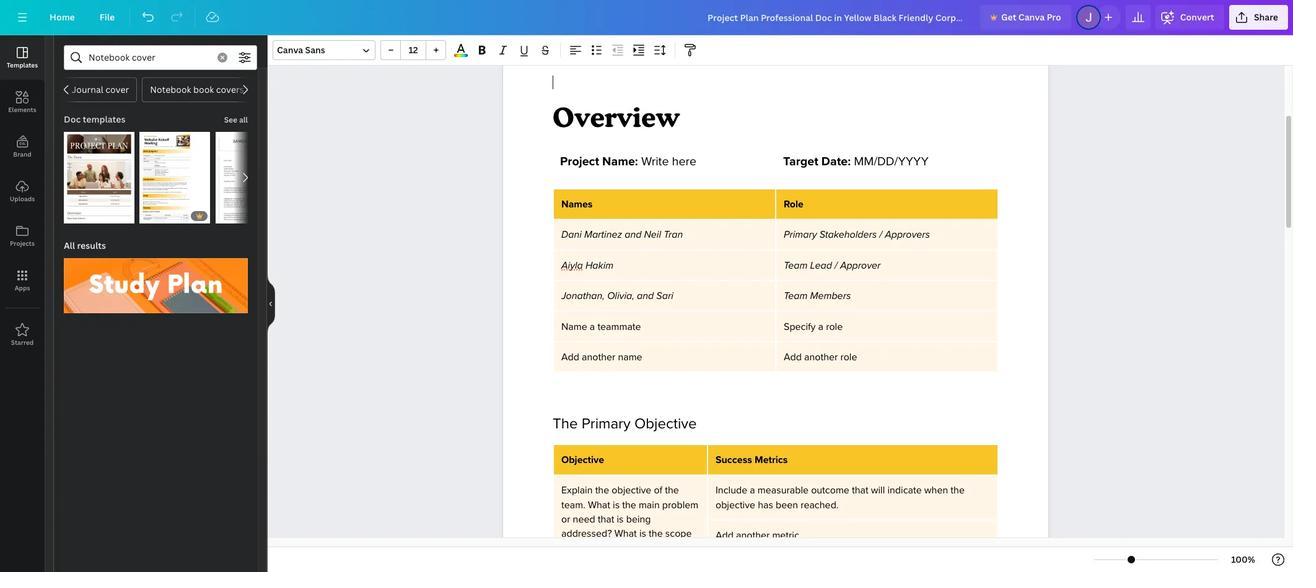 Task type: vqa. For each thing, say whether or not it's contained in the screenshot.
Convert 'button'
yes



Task type: locate. For each thing, give the bounding box(es) containing it.
see
[[224, 115, 237, 125]]

the primary objective
[[553, 415, 697, 433]]

convert button
[[1156, 5, 1225, 30]]

brand
[[13, 150, 31, 159]]

share button
[[1230, 5, 1288, 30]]

uploads
[[10, 195, 35, 203]]

the
[[553, 415, 578, 433]]

objective
[[635, 415, 697, 433]]

share
[[1254, 11, 1279, 23]]

– – number field
[[405, 44, 422, 56]]

overview
[[553, 101, 680, 133]]

group
[[381, 40, 446, 60]]

journal cover
[[72, 84, 129, 95]]

1 horizontal spatial canva
[[1019, 11, 1045, 23]]

0 vertical spatial canva
[[1019, 11, 1045, 23]]

doc templates
[[64, 113, 125, 125]]

project plan professional doc in dark brown brown light brown traditional corporate style group
[[64, 125, 135, 224]]

all
[[239, 115, 248, 125]]

canva left sans
[[277, 44, 303, 56]]

cover letter doc in dark green white lines style image
[[215, 132, 286, 224]]

study plan docs banner in bright orange white vibrant professional style image
[[64, 258, 248, 314]]

hide image
[[267, 274, 275, 334]]

canva left pro
[[1019, 11, 1045, 23]]

book
[[193, 84, 214, 95]]

covers
[[216, 84, 244, 95]]

journal
[[72, 84, 103, 95]]

apps
[[15, 284, 30, 293]]

get
[[1002, 11, 1017, 23]]

1 vertical spatial canva
[[277, 44, 303, 56]]

templates button
[[0, 35, 45, 80]]

0 horizontal spatial canva
[[277, 44, 303, 56]]

all results
[[64, 240, 106, 252]]

canva sans
[[277, 44, 325, 56]]

get canva pro button
[[981, 5, 1071, 30]]

canva sans button
[[273, 40, 376, 60]]

Design title text field
[[698, 5, 976, 30]]

canva
[[1019, 11, 1045, 23], [277, 44, 303, 56]]

main menu bar
[[0, 0, 1293, 35]]

kickoff meeting doc in orange black white professional gradients style image
[[140, 132, 211, 224]]

canva inside button
[[1019, 11, 1045, 23]]

starred
[[11, 338, 34, 347]]

side panel tab list
[[0, 35, 45, 358]]

notebook book covers
[[150, 84, 244, 95]]

pro
[[1047, 11, 1061, 23]]

sans
[[305, 44, 325, 56]]

all
[[64, 240, 75, 252]]



Task type: describe. For each thing, give the bounding box(es) containing it.
journal cover button
[[64, 77, 137, 102]]

apps button
[[0, 258, 45, 303]]

doc
[[64, 113, 81, 125]]

convert
[[1180, 11, 1215, 23]]

notebook book covers button
[[142, 77, 252, 102]]

cover letter doc in dark green white lines style group
[[215, 132, 286, 224]]

Search Doc templates search field
[[89, 46, 210, 69]]

canva inside popup button
[[277, 44, 303, 56]]

see all
[[224, 115, 248, 125]]

study plan docs banner in bright orange white vibrant professional style group
[[64, 251, 248, 314]]

templates
[[7, 61, 38, 69]]

starred button
[[0, 313, 45, 358]]

kickoff meeting doc in orange black white professional gradients style group
[[140, 125, 211, 224]]

file button
[[90, 5, 125, 30]]

100% button
[[1223, 550, 1264, 570]]

templates
[[83, 113, 125, 125]]

elements
[[8, 105, 36, 114]]

primary
[[582, 415, 631, 433]]

uploads button
[[0, 169, 45, 214]]

elements button
[[0, 80, 45, 125]]

project plan professional doc in dark brown brown light brown traditional corporate style image
[[64, 132, 135, 224]]

notebook
[[150, 84, 191, 95]]

projects
[[10, 239, 35, 248]]

home
[[50, 11, 75, 23]]

color range image
[[454, 54, 468, 57]]

doc templates button
[[63, 107, 127, 132]]

see all button
[[223, 107, 249, 132]]

results
[[77, 240, 106, 252]]

100%
[[1232, 554, 1256, 566]]

cover
[[106, 84, 129, 95]]

file
[[100, 11, 115, 23]]

home link
[[40, 5, 85, 30]]

get canva pro
[[1002, 11, 1061, 23]]

projects button
[[0, 214, 45, 258]]

brand button
[[0, 125, 45, 169]]



